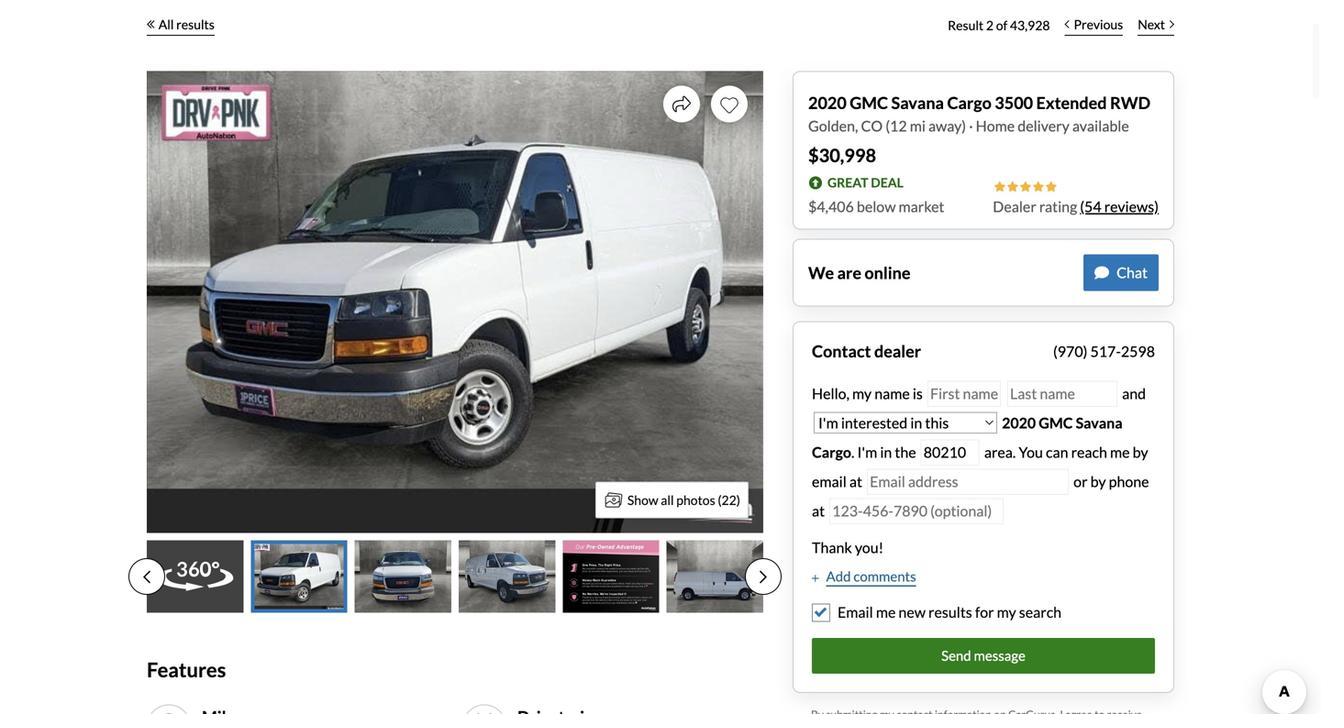 Task type: describe. For each thing, give the bounding box(es) containing it.
all results
[[159, 17, 215, 32]]

all
[[661, 493, 674, 508]]

add comments
[[826, 568, 916, 585]]

gmc for 2020 gmc savana cargo 3500 extended rwd golden, co (12 mi away) · home delivery available
[[850, 93, 888, 113]]

golden,
[[808, 117, 858, 135]]

show all photos (22) link
[[595, 482, 749, 519]]

name
[[875, 385, 910, 403]]

you!
[[855, 539, 884, 557]]

517-
[[1091, 343, 1121, 361]]

next page image
[[760, 570, 767, 585]]

you
[[1019, 444, 1043, 462]]

2020 gmc savana cargo
[[812, 414, 1123, 462]]

$30,998
[[808, 145, 876, 167]]

prev page image
[[143, 570, 150, 585]]

result 2 of 43,928
[[948, 17, 1050, 33]]

Phone (optional) telephone field
[[830, 499, 1004, 525]]

dealer rating (54 reviews)
[[993, 198, 1159, 216]]

share image
[[673, 95, 691, 113]]

contact
[[812, 342, 871, 362]]

delivery
[[1018, 117, 1070, 135]]

home
[[976, 117, 1015, 135]]

available
[[1073, 117, 1129, 135]]

Zip code field
[[921, 440, 980, 466]]

all
[[159, 17, 174, 32]]

can
[[1046, 444, 1069, 462]]

away)
[[929, 117, 966, 135]]

1 vertical spatial me
[[876, 604, 896, 622]]

add comments button
[[812, 567, 916, 587]]

$4,406 below market
[[808, 198, 945, 216]]

next link
[[1131, 5, 1182, 45]]

show all photos (22)
[[628, 493, 741, 508]]

2598
[[1121, 343, 1155, 361]]

2020 for 2020 gmc savana cargo 3500 extended rwd golden, co (12 mi away) · home delivery available
[[808, 93, 847, 113]]

great
[[828, 175, 869, 191]]

chevron double left image
[[147, 20, 155, 29]]

send message
[[942, 648, 1026, 664]]

cargo for 2020 gmc savana cargo
[[812, 444, 852, 462]]

view vehicle photo 4 image
[[459, 541, 556, 613]]

view vehicle photo 2 image
[[251, 541, 347, 613]]

vehicle full photo image
[[147, 71, 763, 534]]

in
[[880, 444, 892, 462]]

result
[[948, 17, 984, 33]]

new
[[899, 604, 926, 622]]

view vehicle photo 6 image
[[667, 541, 764, 613]]

savana for 2020 gmc savana cargo
[[1076, 414, 1123, 432]]

of
[[996, 17, 1008, 33]]

·
[[969, 117, 973, 135]]

cargo for 2020 gmc savana cargo 3500 extended rwd golden, co (12 mi away) · home delivery available
[[947, 93, 992, 113]]

at inside or by phone at
[[812, 502, 825, 520]]

photos
[[677, 493, 715, 508]]

chevron right image
[[1170, 20, 1175, 29]]

message
[[974, 648, 1026, 664]]

deal
[[871, 175, 904, 191]]

. i'm in the
[[852, 444, 919, 462]]

previous link
[[1058, 5, 1131, 45]]

online
[[865, 263, 911, 283]]

mileage image
[[154, 713, 184, 715]]

contact dealer
[[812, 342, 921, 362]]

great deal
[[828, 175, 904, 191]]

dealer
[[874, 342, 921, 362]]

email
[[838, 604, 873, 622]]

search
[[1019, 604, 1062, 622]]

hello, my name is
[[812, 385, 926, 403]]

thank
[[812, 539, 852, 557]]



Task type: locate. For each thing, give the bounding box(es) containing it.
2020 up you
[[1002, 414, 1036, 432]]

email
[[812, 473, 847, 491]]

0 horizontal spatial my
[[853, 385, 872, 403]]

by up phone
[[1133, 444, 1148, 462]]

hello,
[[812, 385, 850, 403]]

at
[[850, 473, 863, 491], [812, 502, 825, 520]]

comments
[[854, 568, 916, 585]]

chat
[[1117, 264, 1148, 282]]

previous
[[1074, 17, 1123, 32]]

view vehicle photo 3 image
[[355, 541, 451, 613]]

gmc inside 2020 gmc savana cargo
[[1039, 414, 1073, 432]]

at right email
[[850, 473, 863, 491]]

gmc inside "2020 gmc savana cargo 3500 extended rwd golden, co (12 mi away) · home delivery available"
[[850, 93, 888, 113]]

43,928
[[1010, 17, 1050, 33]]

or by phone at
[[812, 473, 1149, 520]]

1 vertical spatial at
[[812, 502, 825, 520]]

savana up 'reach'
[[1076, 414, 1123, 432]]

(22)
[[718, 493, 741, 508]]

are
[[837, 263, 862, 283]]

2
[[986, 17, 994, 33]]

cargo up email
[[812, 444, 852, 462]]

dealer
[[993, 198, 1037, 216]]

0 horizontal spatial cargo
[[812, 444, 852, 462]]

below
[[857, 198, 896, 216]]

for
[[975, 604, 994, 622]]

savana for 2020 gmc savana cargo 3500 extended rwd golden, co (12 mi away) · home delivery available
[[892, 93, 944, 113]]

by
[[1133, 444, 1148, 462], [1091, 473, 1106, 491]]

send
[[942, 648, 971, 664]]

my left name
[[853, 385, 872, 403]]

1 horizontal spatial cargo
[[947, 93, 992, 113]]

savana inside 2020 gmc savana cargo
[[1076, 414, 1123, 432]]

mi
[[910, 117, 926, 135]]

market
[[899, 198, 945, 216]]

savana up mi
[[892, 93, 944, 113]]

1 vertical spatial results
[[929, 604, 972, 622]]

0 vertical spatial gmc
[[850, 93, 888, 113]]

0 horizontal spatial gmc
[[850, 93, 888, 113]]

0 vertical spatial me
[[1110, 444, 1130, 462]]

reviews)
[[1105, 198, 1159, 216]]

show
[[628, 493, 659, 508]]

2020 up golden,
[[808, 93, 847, 113]]

cargo inside 2020 gmc savana cargo
[[812, 444, 852, 462]]

me
[[1110, 444, 1130, 462], [876, 604, 896, 622]]

cargo
[[947, 93, 992, 113], [812, 444, 852, 462]]

2020 inside "2020 gmc savana cargo 3500 extended rwd golden, co (12 mi away) · home delivery available"
[[808, 93, 847, 113]]

0 vertical spatial by
[[1133, 444, 1148, 462]]

0 horizontal spatial 2020
[[808, 93, 847, 113]]

0 vertical spatial 2020
[[808, 93, 847, 113]]

savana
[[892, 93, 944, 113], [1076, 414, 1123, 432]]

1 horizontal spatial 2020
[[1002, 414, 1036, 432]]

0 vertical spatial at
[[850, 473, 863, 491]]

1 horizontal spatial me
[[1110, 444, 1130, 462]]

i'm
[[858, 444, 878, 462]]

0 horizontal spatial results
[[176, 17, 215, 32]]

me left new in the right bottom of the page
[[876, 604, 896, 622]]

me inside area. you can reach me by email at
[[1110, 444, 1130, 462]]

and
[[1120, 385, 1146, 403]]

me up phone
[[1110, 444, 1130, 462]]

1 horizontal spatial results
[[929, 604, 972, 622]]

1 horizontal spatial gmc
[[1039, 414, 1073, 432]]

view vehicle photo 5 image
[[563, 541, 660, 613]]

0 horizontal spatial by
[[1091, 473, 1106, 491]]

2020 gmc savana cargo 3500 extended rwd golden, co (12 mi away) · home delivery available
[[808, 93, 1151, 135]]

3500
[[995, 93, 1033, 113]]

send message button
[[812, 639, 1155, 674]]

1 horizontal spatial at
[[850, 473, 863, 491]]

phone
[[1109, 473, 1149, 491]]

1 vertical spatial my
[[997, 604, 1017, 622]]

0 horizontal spatial at
[[812, 502, 825, 520]]

by inside area. you can reach me by email at
[[1133, 444, 1148, 462]]

features
[[147, 658, 226, 682]]

(970)
[[1053, 343, 1088, 361]]

gmc
[[850, 93, 888, 113], [1039, 414, 1073, 432]]

1 vertical spatial cargo
[[812, 444, 852, 462]]

next
[[1138, 17, 1165, 32]]

0 horizontal spatial me
[[876, 604, 896, 622]]

0 horizontal spatial savana
[[892, 93, 944, 113]]

2020
[[808, 93, 847, 113], [1002, 414, 1036, 432]]

email me new results for my search
[[838, 604, 1062, 622]]

reach
[[1071, 444, 1108, 462]]

(970) 517-2598
[[1053, 343, 1155, 361]]

area. you can reach me by email at
[[812, 444, 1148, 491]]

2020 for 2020 gmc savana cargo
[[1002, 414, 1036, 432]]

Email address email field
[[867, 469, 1069, 495]]

1 vertical spatial gmc
[[1039, 414, 1073, 432]]

tab list
[[128, 541, 782, 613]]

1 vertical spatial 2020
[[1002, 414, 1036, 432]]

0 vertical spatial results
[[176, 17, 215, 32]]

extended
[[1037, 93, 1107, 113]]

1 horizontal spatial savana
[[1076, 414, 1123, 432]]

$4,406
[[808, 198, 854, 216]]

gmc up co
[[850, 93, 888, 113]]

Last name field
[[1008, 381, 1118, 407]]

(54
[[1080, 198, 1102, 216]]

comment image
[[1095, 266, 1110, 280]]

.
[[852, 444, 855, 462]]

or
[[1074, 473, 1088, 491]]

the
[[895, 444, 916, 462]]

cargo up ·
[[947, 93, 992, 113]]

all results link
[[147, 5, 215, 45]]

my
[[853, 385, 872, 403], [997, 604, 1017, 622]]

we are online
[[808, 263, 911, 283]]

1 vertical spatial savana
[[1076, 414, 1123, 432]]

rating
[[1040, 198, 1078, 216]]

my right for
[[997, 604, 1017, 622]]

savana inside "2020 gmc savana cargo 3500 extended rwd golden, co (12 mi away) · home delivery available"
[[892, 93, 944, 113]]

cargo inside "2020 gmc savana cargo 3500 extended rwd golden, co (12 mi away) · home delivery available"
[[947, 93, 992, 113]]

area.
[[984, 444, 1016, 462]]

co
[[861, 117, 883, 135]]

(12
[[886, 117, 907, 135]]

view vehicle photo 1 image
[[147, 541, 243, 613]]

gmc up can
[[1039, 414, 1073, 432]]

at inside area. you can reach me by email at
[[850, 473, 863, 491]]

is
[[913, 385, 923, 403]]

First name field
[[928, 381, 1001, 407]]

chevron left image
[[1065, 20, 1070, 29]]

1 horizontal spatial by
[[1133, 444, 1148, 462]]

(54 reviews) button
[[1080, 196, 1159, 218]]

1 vertical spatial by
[[1091, 473, 1106, 491]]

gmc for 2020 gmc savana cargo
[[1039, 414, 1073, 432]]

we
[[808, 263, 834, 283]]

rwd
[[1110, 93, 1151, 113]]

results right all
[[176, 17, 215, 32]]

2020 inside 2020 gmc savana cargo
[[1002, 414, 1036, 432]]

by inside or by phone at
[[1091, 473, 1106, 491]]

results left for
[[929, 604, 972, 622]]

0 vertical spatial my
[[853, 385, 872, 403]]

thank you!
[[812, 539, 884, 557]]

chat button
[[1084, 255, 1159, 291]]

at down email
[[812, 502, 825, 520]]

by right "or" on the bottom of page
[[1091, 473, 1106, 491]]

0 vertical spatial cargo
[[947, 93, 992, 113]]

plus image
[[812, 574, 819, 583]]

add
[[826, 568, 851, 585]]

drivetrain image
[[470, 713, 499, 715]]

0 vertical spatial savana
[[892, 93, 944, 113]]

results
[[176, 17, 215, 32], [929, 604, 972, 622]]

1 horizontal spatial my
[[997, 604, 1017, 622]]



Task type: vqa. For each thing, say whether or not it's contained in the screenshot.
Thank at the bottom of page
yes



